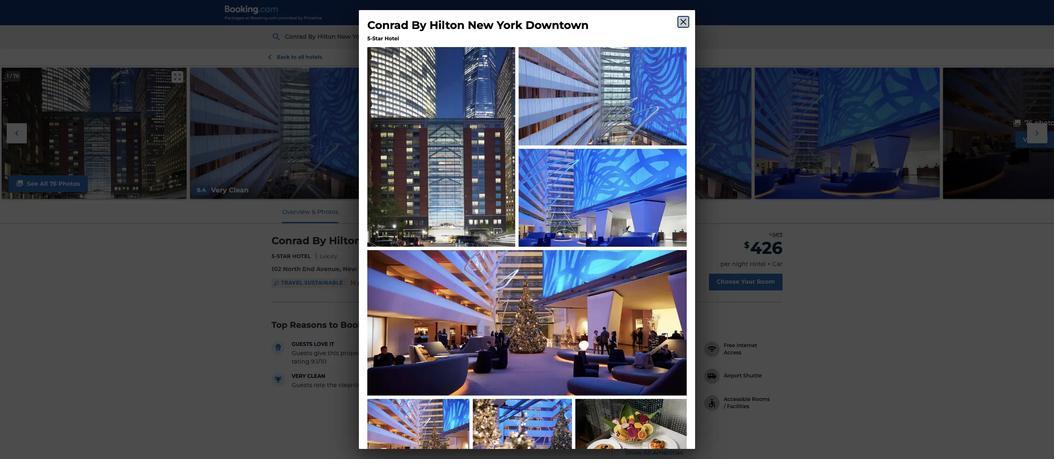 Task type: vqa. For each thing, say whether or not it's contained in the screenshot.
Conrad to the bottom
yes



Task type: describe. For each thing, give the bounding box(es) containing it.
1 horizontal spatial to
[[329, 320, 338, 330]]

1 horizontal spatial $
[[769, 232, 772, 236]]

show
[[626, 449, 642, 456]]

about button
[[443, 201, 481, 223]]

free
[[724, 342, 735, 348]]

travel sustainable
[[281, 280, 343, 286]]

2 vertical spatial 9.1
[[591, 381, 598, 389]]

view all
[[1023, 136, 1048, 143]]

guest
[[479, 320, 505, 330]]

all for see
[[40, 180, 48, 187]]

view map
[[472, 266, 498, 272]]

1
[[7, 73, 9, 79]]

property
[[341, 350, 366, 357]]

map inside view map button
[[487, 266, 498, 272]]

your inside button
[[741, 278, 755, 286]]

/ inside 'button'
[[10, 73, 12, 79]]

view all button
[[1016, 131, 1054, 148]]

rooms inside accessible rooms / facilities
[[752, 396, 770, 402]]

2 lobby or reception image from the left
[[755, 68, 940, 199]]

photos inside button
[[317, 208, 338, 216]]

0 vertical spatial room
[[562, 54, 577, 60]]

verified ratings from 1105 guests button
[[455, 404, 551, 413]]

night
[[732, 260, 748, 268]]

ratings
[[480, 404, 500, 412]]

0 horizontal spatial york
[[352, 33, 366, 40]]

guests inside the guests love it guests give this property an exceptional rating 9.1/10
[[292, 350, 312, 357]]

rooms inside button
[[359, 208, 380, 216]]

clean
[[307, 373, 325, 379]]

1 horizontal spatial 9.4
[[589, 341, 598, 348]]

property building image
[[2, 68, 187, 199]]

fitness center
[[646, 373, 683, 379]]

per
[[721, 260, 731, 268]]

smoking
[[658, 423, 681, 429]]

0 horizontal spatial $
[[744, 240, 750, 250]]

it
[[330, 341, 334, 347]]

9.2
[[589, 361, 598, 369]]

hotels
[[306, 54, 322, 60]]

exceptional location
[[398, 186, 471, 194]]

back to all hotels button
[[265, 52, 322, 62]]

amenities inside button
[[401, 208, 432, 216]]

1 vertical spatial conrad
[[285, 33, 307, 40]]

5- inside conrad by hilton new york downtown 5-star hotel
[[367, 35, 372, 42]]

1 vertical spatial hotel
[[292, 253, 311, 259]]

york inside conrad by hilton new york downtown 5-star hotel
[[497, 18, 523, 32]]

rooms button
[[349, 201, 390, 223]]

sustainable
[[304, 280, 343, 286]]

0 vertical spatial conrad by hilton new york downtown
[[285, 33, 400, 40]]

people
[[358, 280, 375, 286]]

hotel
[[424, 280, 437, 286]]

426
[[751, 238, 783, 258]]

hilton inside conrad by hilton new york downtown 5-star hotel
[[430, 18, 465, 32]]

very
[[292, 373, 306, 379]]

location
[[455, 382, 483, 388]]

2 vertical spatial by
[[312, 235, 326, 247]]

guest rating
[[479, 320, 536, 330]]

1 / 76 button
[[2, 68, 187, 199]]

very clean
[[211, 186, 249, 194]]

show all amenities button
[[626, 448, 683, 457]]

choose your room button
[[709, 274, 783, 291]]

reviews button
[[482, 201, 527, 223]]

airport shuttle
[[724, 373, 762, 379]]

love
[[314, 341, 328, 347]]

restaurant(s) amenity image
[[626, 342, 641, 357]]

hotel inside $ 563 $ 426 per night hotel + car
[[750, 260, 766, 268]]

back
[[277, 54, 290, 60]]

overview & photos
[[282, 208, 338, 216]]

amenities button
[[391, 201, 442, 223]]

looking
[[386, 280, 405, 286]]

restaurant
[[646, 346, 674, 352]]

1 lobby or reception image from the left
[[567, 68, 752, 199]]

photos inside button
[[58, 180, 80, 187]]

rooms inside non smoking rooms / facilities
[[646, 430, 664, 436]]

luxury
[[320, 253, 337, 259]]

internet
[[737, 342, 758, 348]]

shuttle
[[743, 373, 762, 379]]

563
[[772, 231, 783, 239]]

1105
[[518, 404, 530, 412]]

view for view all
[[1023, 136, 1039, 143]]

new inside conrad by hilton new york downtown 5-star hotel
[[468, 18, 494, 32]]

1 vertical spatial amenities
[[644, 320, 689, 330]]

0 vertical spatial your
[[548, 54, 560, 60]]

about
[[453, 208, 471, 216]]

0 vertical spatial choose your room
[[527, 54, 577, 60]]

1 vertical spatial new
[[337, 33, 351, 40]]

rating
[[292, 358, 310, 365]]

9.4/10
[[373, 381, 390, 389]]

photo
[[1035, 119, 1054, 127]]

9.1 for guest rating
[[460, 320, 471, 330]]

view map button
[[464, 266, 498, 273]]

the
[[327, 381, 337, 389]]

view for view map
[[472, 266, 485, 272]]

accessible rooms / facilities
[[724, 396, 770, 409]]

car
[[773, 260, 783, 268]]

this for property
[[328, 350, 339, 357]]

choose inside button
[[717, 278, 740, 286]]

0 horizontal spatial 9.4
[[197, 186, 206, 194]]

booking.com packages image
[[225, 5, 323, 20]]

conrad inside conrad by hilton new york downtown 5-star hotel
[[367, 18, 409, 32]]

give
[[314, 350, 326, 357]]

1 vertical spatial downtown
[[367, 33, 400, 40]]

accessible
[[724, 396, 751, 402]]

conrad by hilton new york downtown 5-star hotel
[[367, 18, 589, 42]]

1 vertical spatial conrad by hilton new york downtown
[[272, 235, 476, 247]]

at
[[407, 280, 412, 286]]

1 horizontal spatial downtown
[[418, 235, 476, 247]]

amenities inside show all amenities "button"
[[653, 449, 683, 456]]

see all 76 photos
[[27, 180, 80, 187]]

76 photo
[[1025, 119, 1054, 127]]

2 vertical spatial hilton
[[329, 235, 361, 247]]

fitness center button
[[626, 368, 694, 385]]

1 vertical spatial hilton
[[317, 33, 336, 40]]

guests
[[531, 404, 551, 412]]

free internet access
[[724, 342, 758, 356]]



Task type: locate. For each thing, give the bounding box(es) containing it.
show all amenities
[[626, 449, 683, 456]]

0 vertical spatial $
[[769, 232, 772, 236]]

conrad by hilton new york downtown
[[285, 33, 400, 40], [272, 235, 476, 247]]

rating
[[507, 320, 536, 330]]

all right show
[[644, 449, 651, 456]]

/ inside non smoking rooms / facilities
[[665, 430, 667, 436]]

0 vertical spatial amenities
[[401, 208, 432, 216]]

2 horizontal spatial new
[[468, 18, 494, 32]]

2 vertical spatial /
[[665, 430, 667, 436]]

0 horizontal spatial facilities
[[668, 430, 690, 436]]

1 guests from the top
[[292, 350, 312, 357]]

9.1 for exceptional location
[[385, 186, 393, 194]]

amenities
[[401, 208, 432, 216], [644, 320, 689, 330], [653, 449, 683, 456]]

all
[[298, 54, 304, 60]]

1 horizontal spatial map
[[538, 208, 551, 216]]

9.1 down 9.2
[[591, 381, 598, 389]]

top reasons to book
[[272, 320, 364, 330]]

0 vertical spatial /
[[10, 73, 12, 79]]

/ down smoking
[[665, 430, 667, 436]]

non smoking rooms / facilities
[[646, 423, 690, 436]]

0 horizontal spatial 76
[[13, 73, 19, 79]]

0 horizontal spatial lobby or reception image
[[567, 68, 752, 199]]

9.4 up 9.2
[[589, 341, 598, 348]]

76
[[13, 73, 19, 79], [1025, 119, 1033, 127], [49, 180, 57, 187]]

1 vertical spatial choose your room
[[717, 278, 775, 286]]

by
[[412, 18, 427, 32], [308, 33, 316, 40], [312, 235, 326, 247]]

36
[[350, 280, 356, 286]]

this down 'it'
[[328, 350, 339, 357]]

1 vertical spatial all
[[40, 180, 48, 187]]

choose
[[527, 54, 547, 60], [717, 278, 740, 286]]

choose your room inside button
[[717, 278, 775, 286]]

1 vertical spatial 9.1
[[460, 320, 471, 330]]

this
[[413, 280, 423, 286], [328, 350, 339, 357]]

2 vertical spatial amenities
[[653, 449, 683, 456]]

0 vertical spatial this
[[413, 280, 423, 286]]

0 vertical spatial hotel
[[385, 35, 399, 42]]

pets
[[646, 399, 657, 406]]

5-star hotel
[[272, 253, 311, 259]]

all inside "button"
[[644, 449, 651, 456]]

guests love it guests give this property an exceptional rating 9.1/10
[[292, 341, 412, 365]]

9.1
[[385, 186, 393, 194], [460, 320, 471, 330], [591, 381, 598, 389]]

0 horizontal spatial rooms
[[359, 208, 380, 216]]

facilities down accessible
[[727, 403, 750, 409]]

1 vertical spatial this
[[328, 350, 339, 357]]

guests inside very clean guests rate the cleanliness 9.4/10
[[292, 381, 312, 389]]

0 horizontal spatial hotel
[[292, 253, 311, 259]]

very clean guests rate the cleanliness 9.4/10
[[292, 373, 390, 389]]

room inside button
[[757, 278, 775, 286]]

1 horizontal spatial photos
[[317, 208, 338, 216]]

2 horizontal spatial rooms
[[752, 396, 770, 402]]

this right at at bottom left
[[413, 280, 423, 286]]

top left reasons
[[272, 320, 288, 330]]

1 horizontal spatial lobby or reception image
[[755, 68, 940, 199]]

0 horizontal spatial choose
[[527, 54, 547, 60]]

9.4 left very
[[197, 186, 206, 194]]

1 horizontal spatial all
[[644, 449, 651, 456]]

1 horizontal spatial 9.1
[[460, 320, 471, 330]]

conrad
[[367, 18, 409, 32], [285, 33, 307, 40], [272, 235, 310, 247]]

top amenities
[[626, 320, 689, 330]]

0 vertical spatial map
[[538, 208, 551, 216]]

1 horizontal spatial choose
[[717, 278, 740, 286]]

room
[[562, 54, 577, 60], [757, 278, 775, 286]]

staff
[[455, 362, 472, 368]]

amenities down exceptional
[[401, 208, 432, 216]]

back to all hotels
[[277, 54, 322, 60]]

0 horizontal spatial room
[[562, 54, 577, 60]]

all inside button
[[40, 180, 48, 187]]

9.1 up rooms button
[[385, 186, 393, 194]]

from
[[502, 404, 516, 412]]

hotel image image
[[367, 47, 516, 247], [519, 47, 687, 145], [519, 149, 687, 247], [367, 250, 687, 396], [367, 399, 469, 459], [473, 399, 572, 459], [576, 399, 687, 459]]

36 people are looking at this hotel
[[350, 280, 437, 286]]

76 for see all 76 photos
[[49, 180, 57, 187]]

9.4
[[197, 186, 206, 194], [589, 341, 598, 348]]

top for top reasons to book
[[272, 320, 288, 330]]

cleanliness
[[455, 341, 492, 348]]

amenities up restaurant
[[644, 320, 689, 330]]

rooms
[[359, 208, 380, 216], [752, 396, 770, 402], [646, 430, 664, 436]]

76 right the see
[[49, 180, 57, 187]]

star inside conrad by hilton new york downtown 5-star hotel
[[372, 35, 383, 42]]

restaurant button
[[626, 341, 694, 358]]

1 horizontal spatial /
[[665, 430, 667, 436]]

1 vertical spatial star
[[277, 253, 291, 259]]

1 vertical spatial room
[[757, 278, 775, 286]]

2 vertical spatial 76
[[49, 180, 57, 187]]

1 vertical spatial to
[[329, 320, 338, 330]]

this inside the guests love it guests give this property an exceptional rating 9.1/10
[[328, 350, 339, 357]]

photos right &
[[317, 208, 338, 216]]

0 vertical spatial photos
[[58, 180, 80, 187]]

0 vertical spatial view
[[1023, 136, 1039, 143]]

/
[[10, 73, 12, 79], [724, 403, 726, 409], [665, 430, 667, 436]]

all for show
[[644, 449, 651, 456]]

2 vertical spatial new
[[364, 235, 388, 247]]

very
[[211, 186, 227, 194]]

2 horizontal spatial 76
[[1025, 119, 1033, 127]]

guests up rating at the bottom left of page
[[292, 350, 312, 357]]

map inside map 'button'
[[538, 208, 551, 216]]

0 horizontal spatial map
[[487, 266, 498, 272]]

1 vertical spatial photos
[[317, 208, 338, 216]]

top
[[272, 320, 288, 330], [626, 320, 642, 330]]

all down photo on the top right of the page
[[1040, 136, 1048, 143]]

76 inside see all 76 photos button
[[49, 180, 57, 187]]

by inside conrad by hilton new york downtown 5-star hotel
[[412, 18, 427, 32]]

facilities inside accessible rooms / facilities
[[727, 403, 750, 409]]

$ 563 $ 426 per night hotel + car
[[721, 231, 783, 268]]

to
[[291, 54, 297, 60], [329, 320, 338, 330]]

fitness
[[646, 373, 664, 379]]

amenities down non smoking rooms / facilities
[[653, 449, 683, 456]]

0 vertical spatial by
[[412, 18, 427, 32]]

1 horizontal spatial new
[[364, 235, 388, 247]]

see
[[27, 180, 38, 187]]

2 vertical spatial york
[[391, 235, 415, 247]]

1 horizontal spatial this
[[413, 280, 423, 286]]

1 vertical spatial facilities
[[668, 430, 690, 436]]

exceptional
[[377, 350, 412, 357]]

0 horizontal spatial to
[[291, 54, 297, 60]]

cleanliness
[[339, 381, 371, 389]]

access
[[724, 349, 742, 356]]

1 horizontal spatial york
[[391, 235, 415, 247]]

1 vertical spatial your
[[741, 278, 755, 286]]

map
[[538, 208, 551, 216], [487, 266, 498, 272]]

1 horizontal spatial 5-
[[367, 35, 372, 42]]

exceptional
[[398, 186, 439, 194]]

1 horizontal spatial choose your room
[[717, 278, 775, 286]]

&
[[312, 208, 316, 216]]

allowed
[[658, 399, 679, 406]]

all inside button
[[1040, 136, 1048, 143]]

star
[[372, 35, 383, 42], [277, 253, 291, 259]]

1 vertical spatial by
[[308, 33, 316, 40]]

top for top amenities
[[626, 320, 642, 330]]

0 vertical spatial guests
[[292, 350, 312, 357]]

0 horizontal spatial top
[[272, 320, 288, 330]]

reasons
[[290, 320, 327, 330]]

1 vertical spatial map
[[487, 266, 498, 272]]

all for view
[[1040, 136, 1048, 143]]

all right the see
[[40, 180, 48, 187]]

non
[[646, 423, 656, 429]]

/ right 1
[[10, 73, 12, 79]]

2 vertical spatial rooms
[[646, 430, 664, 436]]

2 top from the left
[[626, 320, 642, 330]]

guests
[[292, 341, 312, 347]]

tab list
[[272, 201, 561, 223]]

hotel inside conrad by hilton new york downtown 5-star hotel
[[385, 35, 399, 42]]

tab list containing overview & photos
[[272, 201, 561, 223]]

1 horizontal spatial top
[[626, 320, 642, 330]]

0 horizontal spatial all
[[40, 180, 48, 187]]

0 vertical spatial 9.4
[[197, 186, 206, 194]]

$ left 426
[[744, 240, 750, 250]]

0 horizontal spatial 5-
[[272, 253, 277, 259]]

1 horizontal spatial room
[[757, 278, 775, 286]]

1 vertical spatial rooms
[[752, 396, 770, 402]]

location
[[441, 186, 471, 194]]

pets allowed
[[646, 399, 679, 406]]

76 right 1
[[13, 73, 19, 79]]

guests
[[292, 350, 312, 357], [292, 381, 312, 389]]

2 horizontal spatial /
[[724, 403, 726, 409]]

downtown inside conrad by hilton new york downtown 5-star hotel
[[526, 18, 589, 32]]

/ down accessible
[[724, 403, 726, 409]]

/ inside accessible rooms / facilities
[[724, 403, 726, 409]]

facilities down smoking
[[668, 430, 690, 436]]

0 horizontal spatial photos
[[58, 180, 80, 187]]

1 horizontal spatial facilities
[[727, 403, 750, 409]]

0 horizontal spatial choose your room
[[527, 54, 577, 60]]

0 vertical spatial new
[[468, 18, 494, 32]]

2 horizontal spatial 9.1
[[591, 381, 598, 389]]

facilities inside non smoking rooms / facilities
[[668, 430, 690, 436]]

center
[[665, 373, 683, 379]]

0 horizontal spatial your
[[548, 54, 560, 60]]

0 vertical spatial rooms
[[359, 208, 380, 216]]

overview & photos button
[[272, 201, 348, 223]]

guests down "very"
[[292, 381, 312, 389]]

1 top from the left
[[272, 320, 288, 330]]

your
[[548, 54, 560, 60], [741, 278, 755, 286]]

conrad by hilton new york downtown down rooms button
[[272, 235, 476, 247]]

to left book
[[329, 320, 338, 330]]

0 vertical spatial hilton
[[430, 18, 465, 32]]

york
[[497, 18, 523, 32], [352, 33, 366, 40], [391, 235, 415, 247]]

an
[[368, 350, 376, 357]]

to left all
[[291, 54, 297, 60]]

top up restaurant(s) amenity icon
[[626, 320, 642, 330]]

verified ratings from 1105 guests
[[455, 404, 551, 412]]

0 vertical spatial york
[[497, 18, 523, 32]]

0 vertical spatial to
[[291, 54, 297, 60]]

9.1/10
[[311, 358, 327, 365]]

76 for 1 / 76
[[13, 73, 19, 79]]

travel
[[281, 280, 303, 286]]

to inside "button"
[[291, 54, 297, 60]]

1 vertical spatial 5-
[[272, 253, 277, 259]]

rate
[[314, 381, 325, 389]]

2 vertical spatial all
[[644, 449, 651, 456]]

0 horizontal spatial star
[[277, 253, 291, 259]]

0 vertical spatial star
[[372, 35, 383, 42]]

2 horizontal spatial all
[[1040, 136, 1048, 143]]

verified
[[455, 404, 478, 412]]

all
[[1040, 136, 1048, 143], [40, 180, 48, 187], [644, 449, 651, 456]]

0 vertical spatial downtown
[[526, 18, 589, 32]]

2 vertical spatial conrad
[[272, 235, 310, 247]]

reviews
[[492, 208, 517, 216]]

1 horizontal spatial your
[[741, 278, 755, 286]]

new
[[468, 18, 494, 32], [337, 33, 351, 40], [364, 235, 388, 247]]

1 vertical spatial york
[[352, 33, 366, 40]]

1 vertical spatial guests
[[292, 381, 312, 389]]

overview
[[282, 208, 310, 216]]

1 vertical spatial view
[[472, 266, 485, 272]]

see all 76 photos button
[[8, 175, 88, 192]]

0 horizontal spatial new
[[337, 33, 351, 40]]

conrad by hilton new york downtown up hotels
[[285, 33, 400, 40]]

this for hotel
[[413, 280, 423, 286]]

0 horizontal spatial downtown
[[367, 33, 400, 40]]

lobby or reception image
[[567, 68, 752, 199], [755, 68, 940, 199]]

1 horizontal spatial view
[[1023, 136, 1039, 143]]

1 vertical spatial choose
[[717, 278, 740, 286]]

photos right the see
[[58, 180, 80, 187]]

+
[[768, 260, 771, 268]]

fitness center amenity image
[[626, 369, 641, 384]]

2 guests from the top
[[292, 381, 312, 389]]

downtown
[[526, 18, 589, 32], [367, 33, 400, 40], [418, 235, 476, 247]]

1 horizontal spatial hotel
[[385, 35, 399, 42]]

76 inside 1 / 76 'button'
[[13, 73, 19, 79]]

76 left photo on the top right of the page
[[1025, 119, 1033, 127]]

0 vertical spatial 9.1
[[385, 186, 393, 194]]

9.1 up cleanliness
[[460, 320, 471, 330]]

$ left 563
[[769, 232, 772, 236]]

2 vertical spatial downtown
[[418, 235, 476, 247]]



